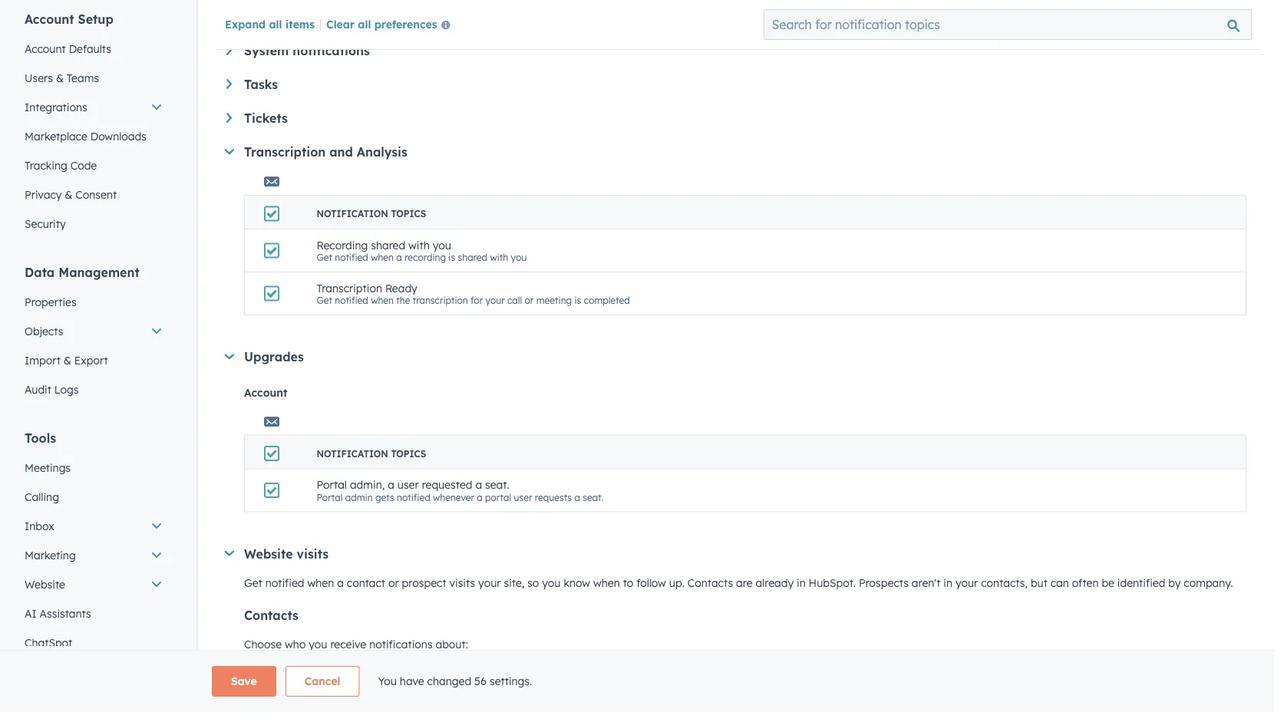 Task type: vqa. For each thing, say whether or not it's contained in the screenshot.
Is
yes



Task type: locate. For each thing, give the bounding box(es) containing it.
0 horizontal spatial is
[[448, 252, 455, 263]]

admin,
[[350, 478, 385, 491]]

caret image
[[226, 45, 232, 55], [226, 113, 232, 123], [224, 149, 234, 154], [224, 354, 234, 359]]

notified left recording
[[335, 252, 368, 263]]

get inside transcription ready get notified when the transcription for your call or meeting is completed
[[317, 295, 332, 306]]

is inside recording shared with you get notified when a recording is shared with you
[[448, 252, 455, 263]]

with
[[408, 238, 430, 252], [490, 252, 508, 263]]

0 vertical spatial can
[[1051, 576, 1069, 589]]

notification up "recording"
[[317, 208, 388, 220]]

in right the 'aren't'
[[944, 576, 952, 589]]

data management element
[[15, 264, 172, 404]]

can down choose who you receive notifications about:
[[349, 659, 370, 674]]

topics
[[391, 208, 426, 220], [391, 448, 426, 459]]

tools element
[[15, 430, 172, 658]]

notified
[[335, 252, 368, 263], [335, 295, 368, 306], [397, 491, 430, 503], [265, 576, 304, 589]]

1 topics from the top
[[391, 208, 426, 220]]

about:
[[436, 637, 468, 651]]

all
[[269, 17, 282, 31], [358, 17, 371, 31]]

& for export
[[64, 354, 71, 367]]

0 vertical spatial &
[[56, 71, 64, 85]]

caret image left tasks on the left top
[[226, 79, 232, 89]]

in
[[797, 576, 806, 589], [944, 576, 952, 589]]

can
[[1051, 576, 1069, 589], [349, 659, 370, 674]]

user right portal
[[514, 491, 532, 503]]

all for expand
[[269, 17, 282, 31]]

objects button
[[15, 317, 172, 346]]

2 vertical spatial get
[[244, 576, 262, 589]]

when
[[371, 252, 394, 263], [371, 295, 394, 306], [307, 576, 334, 589], [593, 576, 620, 589]]

portal
[[317, 478, 347, 491], [317, 491, 343, 503]]

know
[[564, 576, 590, 589]]

1 vertical spatial notification topics
[[317, 448, 426, 459]]

notifications down clear
[[293, 43, 370, 58]]

notified inside recording shared with you get notified when a recording is shared with you
[[335, 252, 368, 263]]

contacts down who
[[269, 659, 321, 674]]

0 vertical spatial account
[[25, 12, 74, 27]]

1 horizontal spatial is
[[574, 295, 581, 306]]

1 horizontal spatial user
[[514, 491, 532, 503]]

0 horizontal spatial shared
[[371, 238, 405, 252]]

1 horizontal spatial in
[[944, 576, 952, 589]]

defaults
[[69, 42, 111, 56]]

when up ready
[[371, 252, 394, 263]]

in right the already
[[797, 576, 806, 589]]

0 horizontal spatial visits
[[297, 546, 329, 561]]

prospect
[[402, 576, 446, 589]]

you up call
[[511, 252, 527, 263]]

caret image for tickets
[[226, 113, 232, 123]]

2 notification topics from the top
[[317, 448, 426, 459]]

a
[[396, 252, 402, 263], [388, 478, 394, 491], [475, 478, 482, 491], [477, 491, 483, 503], [574, 491, 580, 503], [337, 576, 344, 589]]

1 vertical spatial topics
[[391, 448, 426, 459]]

recording
[[317, 238, 368, 252]]

audit logs
[[25, 383, 79, 396]]

0 vertical spatial get
[[317, 252, 332, 263]]

1 vertical spatial notification
[[317, 448, 388, 459]]

0 vertical spatial or
[[525, 295, 534, 306]]

portal left admin,
[[317, 478, 347, 491]]

or right contact
[[388, 576, 399, 589]]

1 horizontal spatial or
[[525, 295, 534, 306]]

expand all items button
[[225, 17, 315, 31]]

contacts for contacts you can view
[[269, 659, 321, 674]]

website inside button
[[25, 578, 65, 591]]

1 vertical spatial caret image
[[224, 551, 234, 556]]

1 vertical spatial website
[[25, 578, 65, 591]]

objects
[[25, 325, 63, 338]]

shared up transcription ready get notified when the transcription for your call or meeting is completed on the top of the page
[[458, 252, 487, 263]]

contacts
[[688, 576, 733, 589], [244, 608, 298, 623], [269, 659, 321, 674], [269, 683, 321, 699]]

0 vertical spatial transcription
[[244, 144, 326, 160]]

or right call
[[525, 295, 534, 306]]

0 vertical spatial website
[[244, 546, 293, 561]]

upgrades
[[244, 349, 304, 365]]

contacts,
[[981, 576, 1028, 589]]

your for call
[[485, 295, 505, 306]]

account setup element
[[15, 11, 172, 239]]

shared
[[371, 238, 405, 252], [458, 252, 487, 263]]

1 notification from the top
[[317, 208, 388, 220]]

downloads
[[90, 130, 146, 143]]

data
[[25, 265, 55, 280]]

when left the
[[371, 295, 394, 306]]

1 vertical spatial can
[[349, 659, 370, 674]]

0 horizontal spatial seat.
[[485, 478, 509, 491]]

all left items
[[269, 17, 282, 31]]

changed
[[427, 675, 471, 688]]

0 vertical spatial notification
[[317, 208, 388, 220]]

inbox
[[25, 520, 54, 533]]

& for teams
[[56, 71, 64, 85]]

1 horizontal spatial shared
[[458, 252, 487, 263]]

account up account defaults
[[25, 12, 74, 27]]

transcription ready get notified when the transcription for your call or meeting is completed
[[317, 281, 630, 306]]

1 vertical spatial is
[[574, 295, 581, 306]]

save button
[[212, 666, 276, 697]]

& right privacy
[[65, 188, 72, 201]]

portal left admin
[[317, 491, 343, 503]]

your left site,
[[478, 576, 501, 589]]

1 horizontal spatial website
[[244, 546, 293, 561]]

contacts for contacts you own
[[269, 683, 321, 699]]

users
[[25, 71, 53, 85]]

& left export
[[64, 354, 71, 367]]

with up ready
[[408, 238, 430, 252]]

transcription down tickets
[[244, 144, 326, 160]]

0 vertical spatial notification topics
[[317, 208, 426, 220]]

1 vertical spatial or
[[388, 576, 399, 589]]

0 horizontal spatial in
[[797, 576, 806, 589]]

notifications up view in the bottom left of the page
[[369, 637, 433, 651]]

shared up ready
[[371, 238, 405, 252]]

contacts up choose
[[244, 608, 298, 623]]

get
[[317, 252, 332, 263], [317, 295, 332, 306], [244, 576, 262, 589]]

notification topics up admin,
[[317, 448, 426, 459]]

1 notification topics from the top
[[317, 208, 426, 220]]

user
[[397, 478, 419, 491], [514, 491, 532, 503]]

1 all from the left
[[269, 17, 282, 31]]

2 all from the left
[[358, 17, 371, 31]]

expand all items
[[225, 17, 315, 31]]

calling
[[25, 490, 59, 504]]

caret image inside transcription and analysis dropdown button
[[224, 149, 234, 154]]

notified right gets
[[397, 491, 430, 503]]

0 vertical spatial topics
[[391, 208, 426, 220]]

your right for
[[485, 295, 505, 306]]

all right clear
[[358, 17, 371, 31]]

1 horizontal spatial visits
[[449, 576, 475, 589]]

clear
[[326, 17, 355, 31]]

contact
[[347, 576, 385, 589]]

is inside transcription ready get notified when the transcription for your call or meeting is completed
[[574, 295, 581, 306]]

user right gets
[[397, 478, 419, 491]]

notification
[[317, 208, 388, 220], [317, 448, 388, 459]]

contacts for contacts
[[244, 608, 298, 623]]

caret image inside upgrades dropdown button
[[224, 354, 234, 359]]

account defaults link
[[15, 35, 172, 64]]

clear all preferences
[[326, 17, 437, 31]]

contacts down contacts you can view
[[269, 683, 321, 699]]

2 vertical spatial account
[[244, 386, 287, 400]]

chatspot link
[[15, 629, 172, 658]]

caret image left website visits
[[224, 551, 234, 556]]

caret image inside website visits dropdown button
[[224, 551, 234, 556]]

hubspot.
[[809, 576, 856, 589]]

transcription for transcription and analysis
[[244, 144, 326, 160]]

company.
[[1184, 576, 1233, 589]]

website visits button
[[224, 546, 1246, 561]]

1 horizontal spatial all
[[358, 17, 371, 31]]

transcription and analysis
[[244, 144, 407, 160]]

system notifications
[[244, 43, 370, 58]]

ai assistants link
[[15, 599, 172, 629]]

have
[[400, 675, 424, 688]]

topics up requested
[[391, 448, 426, 459]]

is right the meeting
[[574, 295, 581, 306]]

you down contacts you can view
[[324, 683, 345, 699]]

topics up recording shared with you get notified when a recording is shared with you
[[391, 208, 426, 220]]

logs
[[54, 383, 79, 396]]

up.
[[669, 576, 685, 589]]

1 vertical spatial account
[[25, 42, 66, 56]]

caret image for website visits
[[224, 551, 234, 556]]

caret image inside system notifications "dropdown button"
[[226, 45, 232, 55]]

seat. right the requests in the bottom left of the page
[[583, 491, 604, 503]]

marketplace downloads
[[25, 130, 146, 143]]

0 horizontal spatial website
[[25, 578, 65, 591]]

1 horizontal spatial with
[[490, 252, 508, 263]]

tools
[[25, 431, 56, 446]]

is right recording
[[448, 252, 455, 263]]

transcription inside transcription ready get notified when the transcription for your call or meeting is completed
[[317, 281, 382, 295]]

0 vertical spatial is
[[448, 252, 455, 263]]

transcription down "recording"
[[317, 281, 382, 295]]

0 horizontal spatial all
[[269, 17, 282, 31]]

& inside data management "element"
[[64, 354, 71, 367]]

account up users
[[25, 42, 66, 56]]

notification topics up "recording"
[[317, 208, 426, 220]]

transcription
[[244, 144, 326, 160], [317, 281, 382, 295]]

you
[[378, 675, 397, 688]]

1 vertical spatial notifications
[[369, 637, 433, 651]]

caret image for transcription and analysis
[[224, 149, 234, 154]]

all inside clear all preferences button
[[358, 17, 371, 31]]

analysis
[[357, 144, 407, 160]]

& right users
[[56, 71, 64, 85]]

account down upgrades
[[244, 386, 287, 400]]

expand
[[225, 17, 266, 31]]

caret image
[[226, 79, 232, 89], [224, 551, 234, 556]]

2 vertical spatial &
[[64, 354, 71, 367]]

notified down website visits
[[265, 576, 304, 589]]

1 vertical spatial transcription
[[317, 281, 382, 295]]

cancel button
[[285, 666, 360, 697]]

1 vertical spatial &
[[65, 188, 72, 201]]

preferences
[[374, 17, 437, 31]]

can right but
[[1051, 576, 1069, 589]]

caret image inside tickets dropdown button
[[226, 113, 232, 123]]

0 horizontal spatial user
[[397, 478, 419, 491]]

visits
[[297, 546, 329, 561], [449, 576, 475, 589]]

when left to
[[593, 576, 620, 589]]

caret image inside the tasks "dropdown button"
[[226, 79, 232, 89]]

with up transcription ready get notified when the transcription for your call or meeting is completed on the top of the page
[[490, 252, 508, 263]]

get inside recording shared with you get notified when a recording is shared with you
[[317, 252, 332, 263]]

1 vertical spatial get
[[317, 295, 332, 306]]

you
[[433, 238, 451, 252], [511, 252, 527, 263], [542, 576, 561, 589], [309, 637, 327, 651], [324, 659, 345, 674], [324, 683, 345, 699]]

caret image for system notifications
[[226, 45, 232, 55]]

notified left ready
[[335, 295, 368, 306]]

notification topics
[[317, 208, 426, 220], [317, 448, 426, 459]]

notified inside transcription ready get notified when the transcription for your call or meeting is completed
[[335, 295, 368, 306]]

website for website visits
[[244, 546, 293, 561]]

seat. right whenever
[[485, 478, 509, 491]]

settings.
[[490, 675, 532, 688]]

notification up admin,
[[317, 448, 388, 459]]

your inside transcription ready get notified when the transcription for your call or meeting is completed
[[485, 295, 505, 306]]

0 vertical spatial caret image
[[226, 79, 232, 89]]

contacts right up.
[[688, 576, 733, 589]]

you have changed 56 settings.
[[378, 675, 532, 688]]



Task type: describe. For each thing, give the bounding box(es) containing it.
2 in from the left
[[944, 576, 952, 589]]

and
[[329, 144, 353, 160]]

follow
[[636, 576, 666, 589]]

caret image for tasks
[[226, 79, 232, 89]]

meetings link
[[15, 454, 172, 483]]

aren't
[[912, 576, 941, 589]]

for
[[471, 295, 483, 306]]

be
[[1102, 576, 1114, 589]]

to
[[623, 576, 633, 589]]

integrations button
[[15, 93, 172, 122]]

you up the "transcription"
[[433, 238, 451, 252]]

meetings
[[25, 461, 71, 475]]

website for website
[[25, 578, 65, 591]]

data management
[[25, 265, 139, 280]]

properties
[[25, 296, 76, 309]]

assistants
[[40, 607, 91, 621]]

you up cancel
[[324, 659, 345, 674]]

Search for notification topics search field
[[764, 9, 1252, 40]]

tasks button
[[226, 77, 1246, 92]]

all for clear
[[358, 17, 371, 31]]

consent
[[75, 188, 117, 201]]

0 horizontal spatial with
[[408, 238, 430, 252]]

clear all preferences button
[[326, 16, 456, 34]]

when inside transcription ready get notified when the transcription for your call or meeting is completed
[[371, 295, 394, 306]]

management
[[58, 265, 139, 280]]

account for account defaults
[[25, 42, 66, 56]]

1 horizontal spatial can
[[1051, 576, 1069, 589]]

site,
[[504, 576, 524, 589]]

users & teams link
[[15, 64, 172, 93]]

ai
[[25, 607, 37, 621]]

caret image for upgrades
[[224, 354, 234, 359]]

transcription for transcription ready get notified when the transcription for your call or meeting is completed
[[317, 281, 382, 295]]

account for account setup
[[25, 12, 74, 27]]

privacy
[[25, 188, 62, 201]]

inbox button
[[15, 512, 172, 541]]

tickets
[[244, 111, 288, 126]]

choose
[[244, 637, 282, 651]]

2 notification from the top
[[317, 448, 388, 459]]

so
[[527, 576, 539, 589]]

own
[[349, 683, 373, 699]]

notified inside 'portal admin, a user requested a seat. portal admin gets notified whenever a portal user requests a seat.'
[[397, 491, 430, 503]]

call
[[507, 295, 522, 306]]

prospects
[[859, 576, 909, 589]]

security link
[[15, 210, 172, 239]]

when inside recording shared with you get notified when a recording is shared with you
[[371, 252, 394, 263]]

users & teams
[[25, 71, 99, 85]]

often
[[1072, 576, 1099, 589]]

recording shared with you get notified when a recording is shared with you
[[317, 238, 527, 263]]

marketing
[[25, 549, 76, 562]]

1 in from the left
[[797, 576, 806, 589]]

a inside recording shared with you get notified when a recording is shared with you
[[396, 252, 402, 263]]

but
[[1031, 576, 1048, 589]]

56
[[474, 675, 487, 688]]

code
[[70, 159, 97, 172]]

recording
[[405, 252, 446, 263]]

view
[[373, 659, 399, 674]]

1 vertical spatial visits
[[449, 576, 475, 589]]

get notified when a contact or prospect visits your site, so you know when to follow up. contacts are already in hubspot. prospects aren't in your contacts, but can often be identified by company.
[[244, 576, 1233, 589]]

the
[[396, 295, 410, 306]]

requested
[[422, 478, 472, 491]]

0 horizontal spatial or
[[388, 576, 399, 589]]

already
[[756, 576, 794, 589]]

website button
[[15, 570, 172, 599]]

or inside transcription ready get notified when the transcription for your call or meeting is completed
[[525, 295, 534, 306]]

teams
[[67, 71, 99, 85]]

& for consent
[[65, 188, 72, 201]]

0 vertical spatial notifications
[[293, 43, 370, 58]]

2 portal from the top
[[317, 491, 343, 503]]

receive
[[330, 637, 366, 651]]

tracking code
[[25, 159, 97, 172]]

privacy & consent link
[[15, 180, 172, 210]]

tasks
[[244, 77, 278, 92]]

you right the so
[[542, 576, 561, 589]]

your for site,
[[478, 576, 501, 589]]

properties link
[[15, 288, 172, 317]]

requests
[[535, 491, 572, 503]]

audit
[[25, 383, 51, 396]]

tracking code link
[[15, 151, 172, 180]]

tracking
[[25, 159, 67, 172]]

contacts you own
[[269, 683, 373, 699]]

upgrades button
[[224, 349, 1246, 365]]

transcription
[[413, 295, 468, 306]]

setup
[[78, 12, 113, 27]]

choose who you receive notifications about:
[[244, 637, 468, 651]]

chatspot
[[25, 636, 72, 650]]

your left "contacts,"
[[955, 576, 978, 589]]

portal
[[485, 491, 511, 503]]

integrations
[[25, 101, 87, 114]]

1 horizontal spatial seat.
[[583, 491, 604, 503]]

identified
[[1117, 576, 1165, 589]]

privacy & consent
[[25, 188, 117, 201]]

1 portal from the top
[[317, 478, 347, 491]]

save
[[231, 675, 257, 688]]

admin
[[345, 491, 373, 503]]

items
[[285, 17, 315, 31]]

export
[[74, 354, 108, 367]]

who
[[285, 637, 306, 651]]

0 horizontal spatial can
[[349, 659, 370, 674]]

by
[[1168, 576, 1181, 589]]

you right who
[[309, 637, 327, 651]]

2 topics from the top
[[391, 448, 426, 459]]

import & export link
[[15, 346, 172, 375]]

0 vertical spatial visits
[[297, 546, 329, 561]]

gets
[[375, 491, 394, 503]]

meeting
[[536, 295, 572, 306]]

portal admin, a user requested a seat. portal admin gets notified whenever a portal user requests a seat.
[[317, 478, 604, 503]]

marketing button
[[15, 541, 172, 570]]

ai assistants
[[25, 607, 91, 621]]

system
[[244, 43, 289, 58]]

ready
[[385, 281, 417, 295]]

when down website visits
[[307, 576, 334, 589]]

completed
[[584, 295, 630, 306]]



